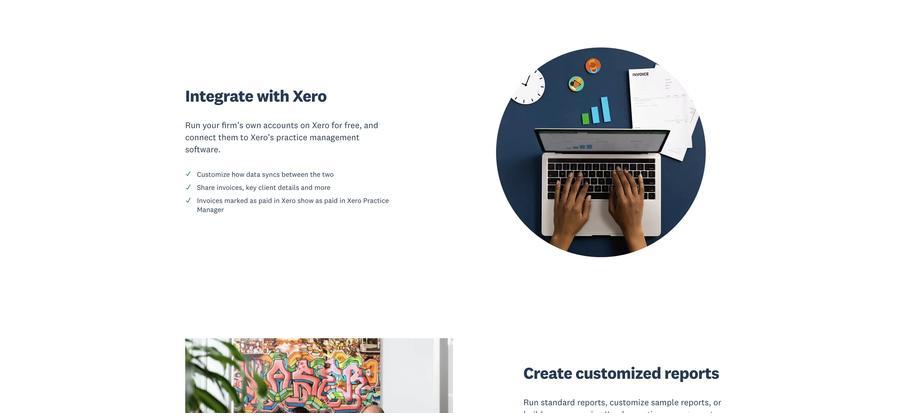 Task type: vqa. For each thing, say whether or not it's contained in the screenshot.
details
yes



Task type: describe. For each thing, give the bounding box(es) containing it.
xero's inside "run standard reports, customize sample reports, or build your own using xero's practice managemen"
[[605, 409, 628, 413]]

show
[[298, 196, 314, 205]]

and inside run your firm's own accounts on xero for free, and connect them to xero's practice management software.
[[364, 120, 378, 131]]

included image
[[185, 171, 191, 177]]

xero left practice
[[347, 196, 361, 205]]

share
[[197, 183, 215, 192]]

0 horizontal spatial and
[[301, 183, 313, 192]]

the
[[310, 170, 320, 179]]

invoices marked as paid in xero show as paid in xero practice manager
[[197, 196, 389, 214]]

standard
[[541, 397, 575, 408]]

2 reports, from the left
[[681, 397, 711, 408]]

marked
[[224, 196, 248, 205]]

practice inside "run standard reports, customize sample reports, or build your own using xero's practice managemen"
[[630, 409, 662, 413]]

to
[[240, 132, 248, 143]]

invoices
[[197, 196, 223, 205]]

practice inside run your firm's own accounts on xero for free, and connect them to xero's practice management software.
[[276, 132, 307, 143]]

between
[[282, 170, 308, 179]]

using
[[582, 409, 603, 413]]

customize
[[197, 170, 230, 179]]

your inside "run standard reports, customize sample reports, or build your own using xero's practice managemen"
[[545, 409, 562, 413]]

own inside run your firm's own accounts on xero for free, and connect them to xero's practice management software.
[[246, 120, 261, 131]]

1 paid from the left
[[259, 196, 272, 205]]

more
[[314, 183, 331, 192]]

1 in from the left
[[274, 196, 280, 205]]

practice
[[363, 196, 389, 205]]

run for create customized reports
[[524, 397, 539, 408]]

for
[[332, 120, 342, 131]]

two
[[322, 170, 334, 179]]

free,
[[345, 120, 362, 131]]

invoices,
[[217, 183, 244, 192]]

xero up on
[[293, 86, 327, 106]]

key
[[246, 183, 257, 192]]

run your firm's own accounts on xero for free, and connect them to xero's practice management software.
[[185, 120, 378, 155]]

management
[[310, 132, 360, 143]]

an accountant and a client work together using a laptop. image
[[185, 338, 453, 413]]

reports
[[665, 363, 719, 383]]

manager
[[197, 205, 224, 214]]

customized
[[576, 363, 661, 383]]

share invoices, key client details and more
[[197, 183, 331, 192]]

firm's
[[222, 120, 243, 131]]

client
[[258, 183, 276, 192]]

a pair of hands entering data into xero practice manager on a laptop. image
[[467, 32, 735, 272]]

details
[[278, 183, 299, 192]]

sample
[[651, 397, 679, 408]]

on
[[300, 120, 310, 131]]



Task type: locate. For each thing, give the bounding box(es) containing it.
paid
[[259, 196, 272, 205], [324, 196, 338, 205]]

0 vertical spatial own
[[246, 120, 261, 131]]

your down "standard"
[[545, 409, 562, 413]]

practice down customize at the bottom of page
[[630, 409, 662, 413]]

reports, left the "or"
[[681, 397, 711, 408]]

0 vertical spatial and
[[364, 120, 378, 131]]

1 horizontal spatial reports,
[[681, 397, 711, 408]]

run
[[185, 120, 200, 131], [524, 397, 539, 408]]

them
[[218, 132, 238, 143]]

2 in from the left
[[340, 196, 345, 205]]

xero's inside run your firm's own accounts on xero for free, and connect them to xero's practice management software.
[[251, 132, 274, 143]]

1 vertical spatial run
[[524, 397, 539, 408]]

0 horizontal spatial xero's
[[251, 132, 274, 143]]

software.
[[185, 144, 221, 155]]

run inside "run standard reports, customize sample reports, or build your own using xero's practice managemen"
[[524, 397, 539, 408]]

practice
[[276, 132, 307, 143], [630, 409, 662, 413]]

included image for share invoices, key client details and more
[[185, 184, 191, 190]]

1 vertical spatial and
[[301, 183, 313, 192]]

as down key
[[250, 196, 257, 205]]

0 vertical spatial run
[[185, 120, 200, 131]]

1 horizontal spatial run
[[524, 397, 539, 408]]

xero
[[293, 86, 327, 106], [312, 120, 330, 131], [281, 196, 296, 205], [347, 196, 361, 205]]

run up the connect
[[185, 120, 200, 131]]

included image down included image
[[185, 184, 191, 190]]

1 vertical spatial your
[[545, 409, 562, 413]]

0 horizontal spatial practice
[[276, 132, 307, 143]]

xero inside run your firm's own accounts on xero for free, and connect them to xero's practice management software.
[[312, 120, 330, 131]]

xero's
[[251, 132, 274, 143], [605, 409, 628, 413]]

paid down share invoices, key client details and more
[[259, 196, 272, 205]]

accounts
[[263, 120, 298, 131]]

own
[[246, 120, 261, 131], [564, 409, 580, 413]]

xero's right to
[[251, 132, 274, 143]]

and right free,
[[364, 120, 378, 131]]

integrate with xero
[[185, 86, 327, 106]]

0 horizontal spatial in
[[274, 196, 280, 205]]

own down "standard"
[[564, 409, 580, 413]]

own up to
[[246, 120, 261, 131]]

or
[[713, 397, 721, 408]]

1 horizontal spatial paid
[[324, 196, 338, 205]]

1 horizontal spatial in
[[340, 196, 345, 205]]

1 horizontal spatial xero's
[[605, 409, 628, 413]]

0 horizontal spatial own
[[246, 120, 261, 131]]

1 vertical spatial practice
[[630, 409, 662, 413]]

syncs
[[262, 170, 280, 179]]

and
[[364, 120, 378, 131], [301, 183, 313, 192]]

run up build
[[524, 397, 539, 408]]

1 horizontal spatial practice
[[630, 409, 662, 413]]

0 vertical spatial included image
[[185, 184, 191, 190]]

in
[[274, 196, 280, 205], [340, 196, 345, 205]]

1 horizontal spatial and
[[364, 120, 378, 131]]

1 reports, from the left
[[577, 397, 608, 408]]

and up show
[[301, 183, 313, 192]]

with
[[257, 86, 289, 106]]

own inside "run standard reports, customize sample reports, or build your own using xero's practice managemen"
[[564, 409, 580, 413]]

1 horizontal spatial your
[[545, 409, 562, 413]]

2 included image from the top
[[185, 197, 191, 203]]

your
[[203, 120, 220, 131], [545, 409, 562, 413]]

0 horizontal spatial as
[[250, 196, 257, 205]]

connect
[[185, 132, 216, 143]]

as
[[250, 196, 257, 205], [315, 196, 322, 205]]

1 vertical spatial own
[[564, 409, 580, 413]]

create customized reports
[[524, 363, 719, 383]]

create
[[524, 363, 572, 383]]

data
[[246, 170, 260, 179]]

0 vertical spatial xero's
[[251, 132, 274, 143]]

paid down "more"
[[324, 196, 338, 205]]

1 horizontal spatial as
[[315, 196, 322, 205]]

run inside run your firm's own accounts on xero for free, and connect them to xero's practice management software.
[[185, 120, 200, 131]]

how
[[232, 170, 244, 179]]

0 vertical spatial your
[[203, 120, 220, 131]]

0 horizontal spatial run
[[185, 120, 200, 131]]

xero right on
[[312, 120, 330, 131]]

1 horizontal spatial own
[[564, 409, 580, 413]]

included image left invoices
[[185, 197, 191, 203]]

your up the connect
[[203, 120, 220, 131]]

0 horizontal spatial reports,
[[577, 397, 608, 408]]

1 included image from the top
[[185, 184, 191, 190]]

1 vertical spatial included image
[[185, 197, 191, 203]]

xero's down customize at the bottom of page
[[605, 409, 628, 413]]

practice down accounts
[[276, 132, 307, 143]]

reports,
[[577, 397, 608, 408], [681, 397, 711, 408]]

run for integrate with xero
[[185, 120, 200, 131]]

your inside run your firm's own accounts on xero for free, and connect them to xero's practice management software.
[[203, 120, 220, 131]]

2 as from the left
[[315, 196, 322, 205]]

0 horizontal spatial paid
[[259, 196, 272, 205]]

included image for invoices marked as paid in xero show as paid in xero practice manager
[[185, 197, 191, 203]]

xero down 'details'
[[281, 196, 296, 205]]

customize
[[610, 397, 649, 408]]

as right show
[[315, 196, 322, 205]]

integrate
[[185, 86, 253, 106]]

run standard reports, customize sample reports, or build your own using xero's practice managemen
[[524, 397, 721, 413]]

build
[[524, 409, 543, 413]]

1 vertical spatial xero's
[[605, 409, 628, 413]]

2 paid from the left
[[324, 196, 338, 205]]

included image
[[185, 184, 191, 190], [185, 197, 191, 203]]

1 as from the left
[[250, 196, 257, 205]]

customize how data syncs between the two
[[197, 170, 334, 179]]

0 vertical spatial practice
[[276, 132, 307, 143]]

0 horizontal spatial your
[[203, 120, 220, 131]]

reports, up using
[[577, 397, 608, 408]]



